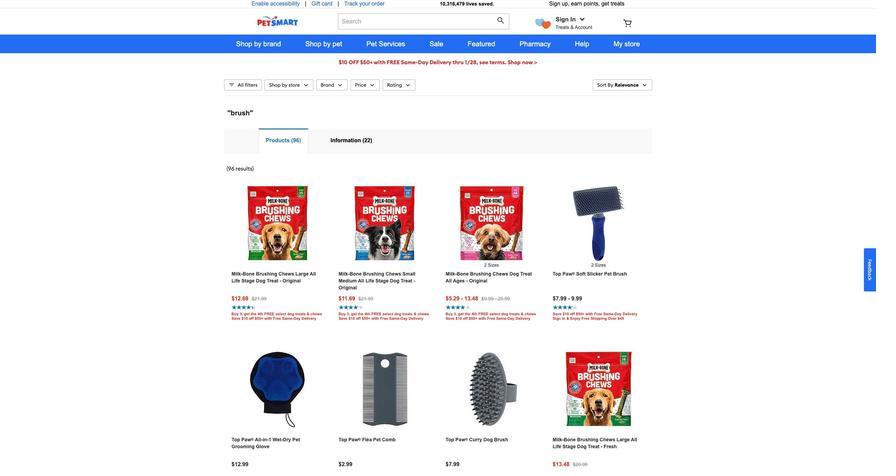 Task type: locate. For each thing, give the bounding box(es) containing it.
None submit
[[497, 17, 506, 26]]

tab list
[[224, 128, 652, 154]]

petsmart image
[[245, 16, 310, 26]]

search text field
[[338, 13, 509, 29]]

None search field
[[338, 13, 509, 36]]



Task type: describe. For each thing, give the bounding box(es) containing it.
loyalty icon image
[[535, 19, 551, 29]]



Task type: vqa. For each thing, say whether or not it's contained in the screenshot.
'Aquarium' to the middle
no



